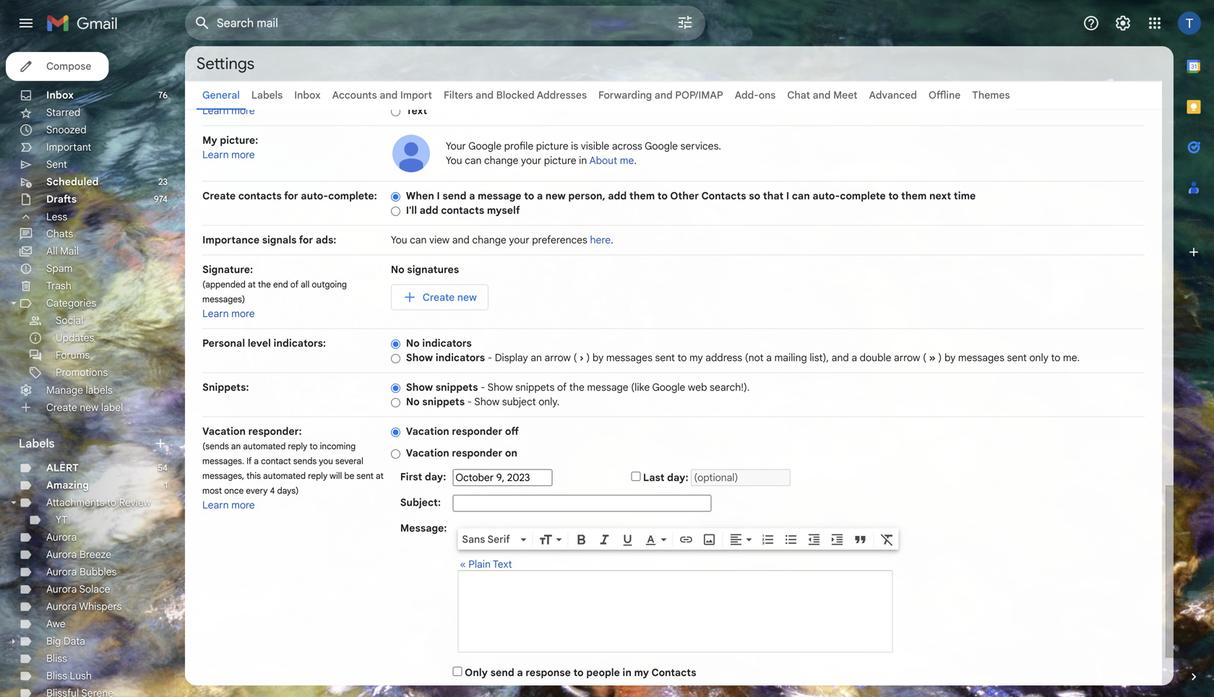 Task type: describe. For each thing, give the bounding box(es) containing it.
a up i'll add contacts myself on the left top
[[469, 190, 475, 202]]

be
[[344, 471, 354, 482]]

1 horizontal spatial contacts
[[701, 190, 746, 202]]

- for show snippets of the message (like google web search!).
[[481, 381, 485, 394]]

about me link
[[589, 154, 634, 167]]

complete
[[840, 190, 886, 202]]

end
[[273, 279, 288, 290]]

aurora for aurora solace
[[46, 583, 77, 596]]

starred
[[46, 106, 80, 119]]

1 vertical spatial change
[[472, 234, 507, 246]]

an inside vacation responder: (sends an automated reply to incoming messages. if a contact sends you several messages, this automated reply will be sent at most once every 4 days) learn more
[[231, 441, 241, 452]]

categories
[[46, 297, 96, 310]]

1 learn more link from the top
[[202, 104, 255, 117]]

amazing link
[[46, 479, 89, 492]]

1 horizontal spatial reply
[[308, 471, 328, 482]]

2 by from the left
[[945, 352, 956, 364]]

a right "(not"
[[766, 352, 772, 364]]

categories link
[[46, 297, 96, 310]]

remove formatting ‪(⌘\)‬ image
[[880, 533, 894, 547]]

main menu image
[[17, 14, 35, 32]]

personal
[[202, 337, 245, 350]]

3 learn more link from the top
[[202, 308, 255, 320]]

importance signals for ads:
[[202, 234, 336, 246]]

drafts
[[46, 193, 77, 206]]

1 by from the left
[[593, 352, 604, 364]]

signature: (appended at the end of all outgoing messages) learn more
[[202, 263, 347, 320]]

responder for on
[[452, 447, 503, 460]]

Subject text field
[[453, 495, 712, 512]]

numbered list ‪(⌘⇧7)‬ image
[[761, 533, 775, 547]]

spam link
[[46, 262, 73, 275]]

more inside vacation responder: (sends an automated reply to incoming messages. if a contact sends you several messages, this automated reply will be sent at most once every 4 days) learn more
[[231, 499, 255, 512]]

First day: text field
[[453, 469, 553, 486]]

bliss link
[[46, 653, 67, 665]]

several
[[335, 456, 363, 467]]

(sends
[[202, 441, 229, 452]]

view
[[429, 234, 450, 246]]

and for filters
[[476, 89, 494, 102]]

message:
[[400, 522, 447, 535]]

2 auto- from the left
[[813, 190, 840, 202]]

a left person,
[[537, 190, 543, 202]]

(appended
[[202, 279, 246, 290]]

next
[[930, 190, 951, 202]]

last day:
[[643, 472, 689, 484]]

across
[[612, 140, 642, 153]]

aurora for aurora breeze
[[46, 549, 77, 561]]

0 vertical spatial picture
[[536, 140, 569, 153]]

web
[[688, 381, 707, 394]]

2 inbox from the left
[[294, 89, 321, 102]]

and for forwarding
[[655, 89, 673, 102]]

about
[[589, 154, 617, 167]]

0 vertical spatial an
[[531, 352, 542, 364]]

to left me.
[[1051, 352, 1061, 364]]

4
[[270, 486, 275, 497]]

0 vertical spatial contacts
[[238, 190, 282, 202]]

search!).
[[710, 381, 750, 394]]

only
[[465, 667, 488, 679]]

1 vertical spatial add
[[420, 204, 439, 217]]

off
[[505, 425, 519, 438]]

your
[[446, 140, 466, 153]]

create for create contacts for auto-complete:
[[202, 190, 236, 202]]

once
[[224, 486, 244, 497]]

1 messages from the left
[[606, 352, 653, 364]]

0 vertical spatial automated
[[243, 441, 286, 452]]

to left the address
[[678, 352, 687, 364]]

of for snippets
[[557, 381, 567, 394]]

other
[[670, 190, 699, 202]]

2 learn more link from the top
[[202, 149, 255, 161]]

spam
[[46, 262, 73, 275]]

create contacts for auto-complete:
[[202, 190, 377, 202]]

less button
[[0, 208, 173, 226]]

can inside the your google profile picture is visible across google services. you can change your picture in about me .
[[465, 154, 482, 167]]

snippets up the only.
[[515, 381, 555, 394]]

1 more from the top
[[231, 104, 255, 117]]

this
[[247, 471, 261, 482]]

advanced
[[869, 89, 917, 102]]

pop/imap
[[675, 89, 723, 102]]

sans serif option
[[459, 533, 518, 547]]

Last day: text field
[[691, 469, 791, 486]]

snippets for show snippets of the message (like google web search!).
[[436, 381, 478, 394]]

create new button
[[391, 284, 488, 310]]

your google profile picture is visible across google services. you can change your picture in about me .
[[446, 140, 721, 167]]

offline
[[929, 89, 961, 102]]

vacation responder on
[[406, 447, 518, 460]]

show up no snippets - show subject only.
[[488, 381, 513, 394]]

show indicators - display an arrow ( › ) by messages sent to my address (not a mailing list), and a double arrow ( » ) by messages sent only to me.
[[406, 352, 1080, 364]]

and for chat
[[813, 89, 831, 102]]

i'll
[[406, 204, 417, 217]]

sent link
[[46, 158, 67, 171]]

1 horizontal spatial sent
[[655, 352, 675, 364]]

2 ) from the left
[[939, 352, 942, 364]]

indicators:
[[274, 337, 326, 350]]

settings image
[[1115, 14, 1132, 32]]

more inside my picture: learn more
[[231, 149, 255, 161]]

2 messages from the left
[[958, 352, 1005, 364]]

sent inside vacation responder: (sends an automated reply to incoming messages. if a contact sends you several messages, this automated reply will be sent at most once every 4 days) learn more
[[357, 471, 374, 482]]

1 horizontal spatial my
[[690, 352, 703, 364]]

themes
[[972, 89, 1010, 102]]

1 vertical spatial picture
[[544, 154, 577, 167]]

Search mail text field
[[217, 16, 636, 30]]

a inside vacation responder: (sends an automated reply to incoming messages. if a contact sends you several messages, this automated reply will be sent at most once every 4 days) learn more
[[254, 456, 259, 467]]

only send a response to people in my contacts
[[465, 667, 696, 679]]

serif
[[488, 533, 510, 546]]

2 vertical spatial can
[[410, 234, 427, 246]]

bliss for bliss lush
[[46, 670, 67, 683]]

the inside signature: (appended at the end of all outgoing messages) learn more
[[258, 279, 271, 290]]

accounts and import link
[[332, 89, 432, 102]]

every
[[246, 486, 268, 497]]

1 auto- from the left
[[301, 190, 328, 202]]

Show indicators radio
[[391, 353, 400, 364]]

me.
[[1063, 352, 1080, 364]]

compose
[[46, 60, 91, 73]]

to left people
[[574, 667, 584, 679]]

0 vertical spatial reply
[[288, 441, 307, 452]]

promotions link
[[56, 366, 108, 379]]

. inside the your google profile picture is visible across google services. you can change your picture in about me .
[[634, 154, 637, 167]]

create for create new
[[423, 291, 455, 304]]

create new
[[423, 291, 477, 304]]

0 horizontal spatial message
[[478, 190, 522, 202]]

contact
[[261, 456, 291, 467]]

learn inside my picture: learn more
[[202, 149, 229, 161]]

italic ‪(⌘i)‬ image
[[597, 533, 612, 547]]

and right list),
[[832, 352, 849, 364]]

big data
[[46, 635, 85, 648]]

google right your
[[468, 140, 502, 153]]

vacation for vacation responder on
[[406, 447, 449, 460]]

only.
[[539, 396, 560, 408]]

new inside manage labels create new label
[[80, 401, 99, 414]]

text
[[406, 104, 427, 117]]

gmail image
[[46, 9, 125, 38]]

scheduled link
[[46, 176, 99, 188]]

importance
[[202, 234, 260, 246]]

accounts and import
[[332, 89, 432, 102]]

0 horizontal spatial .
[[611, 234, 614, 246]]

snippets:
[[202, 381, 249, 394]]

show right 'show snippets' radio
[[406, 381, 433, 394]]

level
[[248, 337, 271, 350]]

underline ‪(⌘u)‬ image
[[620, 533, 635, 548]]

updates
[[56, 332, 94, 344]]

1 vertical spatial can
[[792, 190, 810, 202]]

starred link
[[46, 106, 80, 119]]

picture image
[[391, 133, 431, 174]]

address
[[706, 352, 742, 364]]

days)
[[277, 486, 299, 497]]

to inside labels navigation
[[107, 497, 116, 509]]

yt
[[56, 514, 67, 527]]

add-
[[735, 89, 759, 102]]

here link
[[590, 234, 611, 246]]

to left other
[[658, 190, 668, 202]]

all mail link
[[46, 245, 79, 258]]

blocked
[[496, 89, 535, 102]]

no for no signatures
[[391, 263, 405, 276]]

to down profile
[[524, 190, 534, 202]]

you inside the your google profile picture is visible across google services. you can change your picture in about me .
[[446, 154, 462, 167]]

manage labels create new label
[[46, 384, 123, 414]]

and right view
[[452, 234, 470, 246]]

1 horizontal spatial the
[[569, 381, 585, 394]]

0 horizontal spatial send
[[443, 190, 467, 202]]

important
[[46, 141, 91, 154]]

attachments to review
[[46, 497, 151, 509]]

2 vertical spatial no
[[406, 396, 420, 408]]

1 arrow from the left
[[545, 352, 571, 364]]

1 vertical spatial your
[[509, 234, 530, 246]]

0 horizontal spatial my
[[634, 667, 649, 679]]

aurora bubbles link
[[46, 566, 117, 579]]

addresses
[[537, 89, 587, 102]]

Only send a response to people in my Contacts checkbox
[[453, 667, 462, 677]]

for for contacts
[[284, 190, 298, 202]]

i'll add contacts myself
[[406, 204, 520, 217]]



Task type: vqa. For each thing, say whether or not it's contained in the screenshot.
Vacation associated with Vacation responder: (sends an automated reply to incoming messages. If a contact sends you several messages, this automated reply will be sent at most once every 4 days) Learn more
yes



Task type: locate. For each thing, give the bounding box(es) containing it.
you
[[319, 456, 333, 467]]

0 horizontal spatial at
[[248, 279, 256, 290]]

sends
[[293, 456, 317, 467]]

of left all
[[290, 279, 299, 290]]

2 responder from the top
[[452, 447, 503, 460]]

i right that
[[786, 190, 790, 202]]

1 vertical spatial of
[[557, 381, 567, 394]]

create down signatures at the top of page
[[423, 291, 455, 304]]

message
[[478, 190, 522, 202], [587, 381, 629, 394]]

aurora down yt
[[46, 531, 77, 544]]

learn more link down once
[[202, 499, 255, 512]]

0 vertical spatial create
[[202, 190, 236, 202]]

add down 'when'
[[420, 204, 439, 217]]

awe
[[46, 618, 66, 631]]

0 horizontal spatial contacts
[[238, 190, 282, 202]]

forwarding and pop/imap link
[[599, 89, 723, 102]]

2 ( from the left
[[923, 352, 927, 364]]

2 more from the top
[[231, 149, 255, 161]]

people
[[586, 667, 620, 679]]

manage
[[46, 384, 83, 397]]

no signatures
[[391, 263, 459, 276]]

5 aurora from the top
[[46, 601, 77, 613]]

chats
[[46, 228, 73, 240]]

1 vertical spatial contacts
[[441, 204, 484, 217]]

snippets for show subject only.
[[422, 396, 465, 408]]

0 vertical spatial the
[[258, 279, 271, 290]]

( left »
[[923, 352, 927, 364]]

labels for the labels heading
[[19, 437, 55, 451]]

search mail image
[[189, 10, 215, 36]]

to inside vacation responder: (sends an automated reply to incoming messages. if a contact sends you several messages, this automated reply will be sent at most once every 4 days) learn more
[[310, 441, 318, 452]]

indicators for show
[[436, 352, 485, 364]]

day:
[[425, 471, 446, 483], [667, 472, 689, 484]]

1 vertical spatial the
[[569, 381, 585, 394]]

1 vertical spatial you
[[391, 234, 407, 246]]

when
[[406, 190, 434, 202]]

0 vertical spatial can
[[465, 154, 482, 167]]

reply
[[288, 441, 307, 452], [308, 471, 328, 482]]

1 vertical spatial indicators
[[436, 352, 485, 364]]

my
[[690, 352, 703, 364], [634, 667, 649, 679]]

change
[[484, 154, 519, 167], [472, 234, 507, 246]]

advanced search options image
[[671, 8, 700, 37]]

2 inbox link from the left
[[294, 89, 321, 102]]

aurora link
[[46, 531, 77, 544]]

new
[[546, 190, 566, 202], [457, 291, 477, 304], [80, 401, 99, 414]]

1 horizontal spatial -
[[481, 381, 485, 394]]

1 horizontal spatial of
[[557, 381, 567, 394]]

2 horizontal spatial can
[[792, 190, 810, 202]]

learn down my
[[202, 149, 229, 161]]

change down profile
[[484, 154, 519, 167]]

4 more from the top
[[231, 499, 255, 512]]

1 them from the left
[[629, 190, 655, 202]]

add-ons link
[[735, 89, 776, 102]]

vacation inside vacation responder: (sends an automated reply to incoming messages. if a contact sends you several messages, this automated reply will be sent at most once every 4 days) learn more
[[202, 425, 246, 438]]

1 inbox link from the left
[[46, 89, 74, 102]]

0 horizontal spatial sent
[[357, 471, 374, 482]]

social link
[[56, 314, 83, 327]]

0 horizontal spatial -
[[467, 396, 472, 408]]

automated up days)
[[263, 471, 306, 482]]

sent left only
[[1007, 352, 1027, 364]]

0 horizontal spatial new
[[80, 401, 99, 414]]

and up text option
[[380, 89, 398, 102]]

auto- up ads:
[[301, 190, 328, 202]]

bliss lush
[[46, 670, 92, 683]]

an right display
[[531, 352, 542, 364]]

at inside vacation responder: (sends an automated reply to incoming messages. if a contact sends you several messages, this automated reply will be sent at most once every 4 days) learn more
[[376, 471, 384, 482]]

drafts link
[[46, 193, 77, 206]]

0 vertical spatial message
[[478, 190, 522, 202]]

quote ‪(⌘⇧9)‬ image
[[853, 533, 868, 547]]

1 horizontal spatial messages
[[958, 352, 1005, 364]]

2 them from the left
[[901, 190, 927, 202]]

awe link
[[46, 618, 66, 631]]

your down the myself
[[509, 234, 530, 246]]

and for accounts
[[380, 89, 398, 102]]

1 horizontal spatial new
[[457, 291, 477, 304]]

0 horizontal spatial inbox
[[46, 89, 74, 102]]

you
[[446, 154, 462, 167], [391, 234, 407, 246]]

to up the sends
[[310, 441, 318, 452]]

1 horizontal spatial arrow
[[894, 352, 920, 364]]

messages)
[[202, 294, 245, 305]]

show right show indicators radio
[[406, 352, 433, 364]]

auto- right that
[[813, 190, 840, 202]]

create inside button
[[423, 291, 455, 304]]

in inside the your google profile picture is visible across google services. you can change your picture in about me .
[[579, 154, 587, 167]]

labels inside navigation
[[19, 437, 55, 451]]

4 aurora from the top
[[46, 583, 77, 596]]

ons
[[759, 89, 776, 102]]

at right be
[[376, 471, 384, 482]]

and right chat
[[813, 89, 831, 102]]

0 vertical spatial send
[[443, 190, 467, 202]]

updates link
[[56, 332, 94, 344]]

1 bliss from the top
[[46, 653, 67, 665]]

0 horizontal spatial day:
[[425, 471, 446, 483]]

vacation up first day:
[[406, 447, 449, 460]]

1 vertical spatial -
[[481, 381, 485, 394]]

arrow left ›
[[545, 352, 571, 364]]

1 horizontal spatial auto-
[[813, 190, 840, 202]]

1 learn from the top
[[202, 104, 229, 117]]

aurora up awe
[[46, 601, 77, 613]]

bliss down the big
[[46, 653, 67, 665]]

profile
[[504, 140, 534, 153]]

learn inside vacation responder: (sends an automated reply to incoming messages. if a contact sends you several messages, this automated reply will be sent at most once every 4 days) learn more
[[202, 499, 229, 512]]

- for show subject only.
[[467, 396, 472, 408]]

services.
[[681, 140, 721, 153]]

1 horizontal spatial day:
[[667, 472, 689, 484]]

0 horizontal spatial you
[[391, 234, 407, 246]]

for left ads:
[[299, 234, 313, 246]]

labels navigation
[[0, 46, 185, 698]]

complete:
[[328, 190, 377, 202]]

breeze
[[80, 549, 111, 561]]

the
[[258, 279, 271, 290], [569, 381, 585, 394]]

0 horizontal spatial in
[[579, 154, 587, 167]]

signatures
[[407, 263, 459, 276]]

1 vertical spatial reply
[[308, 471, 328, 482]]

me
[[620, 154, 634, 167]]

inbox link
[[46, 89, 74, 102], [294, 89, 321, 102]]

show left subject
[[474, 396, 500, 408]]

in right people
[[623, 667, 632, 679]]

1 vertical spatial labels
[[19, 437, 55, 451]]

responder for off
[[452, 425, 503, 438]]

no right no snippets radio
[[406, 396, 420, 408]]

2 arrow from the left
[[894, 352, 920, 364]]

messages right »
[[958, 352, 1005, 364]]

contacts up "importance signals for ads:"
[[238, 190, 282, 202]]

vacation for vacation responder off
[[406, 425, 449, 438]]

scheduled
[[46, 176, 99, 188]]

1 vertical spatial contacts
[[652, 667, 696, 679]]

1 horizontal spatial an
[[531, 352, 542, 364]]

3 aurora from the top
[[46, 566, 77, 579]]

1 vertical spatial my
[[634, 667, 649, 679]]

vacation
[[202, 425, 246, 438], [406, 425, 449, 438], [406, 447, 449, 460]]

an up messages.
[[231, 441, 241, 452]]

indicators for no
[[422, 337, 472, 350]]

by right ›
[[593, 352, 604, 364]]

day: for first day:
[[425, 471, 446, 483]]

1 horizontal spatial add
[[608, 190, 627, 202]]

to right the complete on the top right
[[889, 190, 899, 202]]

them down me
[[629, 190, 655, 202]]

by right »
[[945, 352, 956, 364]]

1 ( from the left
[[574, 352, 577, 364]]

at inside signature: (appended at the end of all outgoing messages) learn more
[[248, 279, 256, 290]]

a left response
[[517, 667, 523, 679]]

0 horizontal spatial for
[[284, 190, 298, 202]]

1 horizontal spatial inbox
[[294, 89, 321, 102]]

sans
[[462, 533, 485, 546]]

learn down messages)
[[202, 308, 229, 320]]

- up vacation responder off
[[467, 396, 472, 408]]

formatting options toolbar
[[458, 529, 899, 550]]

1 horizontal spatial in
[[623, 667, 632, 679]]

all mail
[[46, 245, 79, 258]]

1 horizontal spatial labels
[[251, 89, 283, 102]]

»
[[929, 352, 936, 364]]

i right 'when'
[[437, 190, 440, 202]]

more down messages)
[[231, 308, 255, 320]]

create new label link
[[46, 401, 123, 414]]

0 horizontal spatial an
[[231, 441, 241, 452]]

the down ›
[[569, 381, 585, 394]]

signals
[[262, 234, 297, 246]]

0 horizontal spatial contacts
[[652, 667, 696, 679]]

your inside the your google profile picture is visible across google services. you can change your picture in about me .
[[521, 154, 542, 167]]

0 vertical spatial indicators
[[422, 337, 472, 350]]

the left end
[[258, 279, 271, 290]]

0 horizontal spatial by
[[593, 352, 604, 364]]

1 vertical spatial new
[[457, 291, 477, 304]]

create up importance on the left top of page
[[202, 190, 236, 202]]

0 horizontal spatial them
[[629, 190, 655, 202]]

automated down responder:
[[243, 441, 286, 452]]

contacts up view
[[441, 204, 484, 217]]

2 horizontal spatial new
[[546, 190, 566, 202]]

indent more ‪(⌘])‬ image
[[830, 533, 845, 547]]

sent right be
[[357, 471, 374, 482]]

a right the if
[[254, 456, 259, 467]]

vacation for vacation responder: (sends an automated reply to incoming messages. if a contact sends you several messages, this automated reply will be sent at most once every 4 days) learn more
[[202, 425, 246, 438]]

2 i from the left
[[786, 190, 790, 202]]

1 responder from the top
[[452, 425, 503, 438]]

0 vertical spatial .
[[634, 154, 637, 167]]

can right that
[[792, 190, 810, 202]]

all
[[301, 279, 310, 290]]

signature:
[[202, 263, 253, 276]]

my right people
[[634, 667, 649, 679]]

0 vertical spatial in
[[579, 154, 587, 167]]

day: for last day:
[[667, 472, 689, 484]]

0 horizontal spatial create
[[46, 401, 77, 414]]

accounts
[[332, 89, 377, 102]]

support image
[[1083, 14, 1100, 32]]

2 horizontal spatial create
[[423, 291, 455, 304]]

myself
[[487, 204, 520, 217]]

picture left is
[[536, 140, 569, 153]]

0 horizontal spatial i
[[437, 190, 440, 202]]

0 vertical spatial of
[[290, 279, 299, 290]]

. down across
[[634, 154, 637, 167]]

( left ›
[[574, 352, 577, 364]]

3 more from the top
[[231, 308, 255, 320]]

more inside signature: (appended at the end of all outgoing messages) learn more
[[231, 308, 255, 320]]

and right the filters
[[476, 89, 494, 102]]

- left display
[[488, 352, 492, 364]]

for up signals
[[284, 190, 298, 202]]

forums
[[56, 349, 90, 362]]

I'll add contacts myself radio
[[391, 206, 400, 217]]

them
[[629, 190, 655, 202], [901, 190, 927, 202]]

1 horizontal spatial for
[[299, 234, 313, 246]]

no for no indicators
[[406, 337, 420, 350]]

Last day: checkbox
[[631, 472, 641, 481]]

new inside button
[[457, 291, 477, 304]]

2 vertical spatial new
[[80, 401, 99, 414]]

0 horizontal spatial )
[[586, 352, 590, 364]]

0 horizontal spatial arrow
[[545, 352, 571, 364]]

to
[[524, 190, 534, 202], [658, 190, 668, 202], [889, 190, 899, 202], [678, 352, 687, 364], [1051, 352, 1061, 364], [310, 441, 318, 452], [107, 497, 116, 509], [574, 667, 584, 679]]

1 horizontal spatial at
[[376, 471, 384, 482]]

of inside signature: (appended at the end of all outgoing messages) learn more
[[290, 279, 299, 290]]

data
[[64, 635, 85, 648]]

responder down vacation responder off
[[452, 447, 503, 460]]

message left (like
[[587, 381, 629, 394]]

messages up (like
[[606, 352, 653, 364]]

aurora whispers link
[[46, 601, 122, 613]]

vacation right vacation responder off "radio"
[[406, 425, 449, 438]]

aurora whispers
[[46, 601, 122, 613]]

aurora down aurora bubbles
[[46, 583, 77, 596]]

no right no indicators radio
[[406, 337, 420, 350]]

1 vertical spatial send
[[491, 667, 514, 679]]

2 horizontal spatial sent
[[1007, 352, 1027, 364]]

labels for labels link
[[251, 89, 283, 102]]

solace
[[79, 583, 110, 596]]

create inside manage labels create new label
[[46, 401, 77, 414]]

0 horizontal spatial (
[[574, 352, 577, 364]]

1 vertical spatial .
[[611, 234, 614, 246]]

create down manage
[[46, 401, 77, 414]]

0 vertical spatial my
[[690, 352, 703, 364]]

at right the (appended
[[248, 279, 256, 290]]

When I send a message to a new person, add them to Other Contacts so that I can auto-complete to them next time radio
[[391, 191, 400, 202]]

1 vertical spatial no
[[406, 337, 420, 350]]

aurora for aurora whispers
[[46, 601, 77, 613]]

0 vertical spatial -
[[488, 352, 492, 364]]

meet
[[834, 89, 858, 102]]

inbox up starred
[[46, 89, 74, 102]]

1 vertical spatial message
[[587, 381, 629, 394]]

incoming
[[320, 441, 356, 452]]

bliss down bliss link
[[46, 670, 67, 683]]

(
[[574, 352, 577, 364], [923, 352, 927, 364]]

arrow left »
[[894, 352, 920, 364]]

learn down general link
[[202, 104, 229, 117]]

Vacation responder off radio
[[391, 427, 400, 438]]

4 learn from the top
[[202, 499, 229, 512]]

subject:
[[400, 497, 441, 509]]

tab list
[[1174, 46, 1214, 645]]

learn inside signature: (appended at the end of all outgoing messages) learn more
[[202, 308, 229, 320]]

3 learn from the top
[[202, 308, 229, 320]]

for for signals
[[299, 234, 313, 246]]

« plain text
[[460, 558, 512, 571]]

2 learn from the top
[[202, 149, 229, 161]]

reply up the sends
[[288, 441, 307, 452]]

0 vertical spatial add
[[608, 190, 627, 202]]

None search field
[[185, 6, 705, 40]]

indent less ‪(⌘[)‬ image
[[807, 533, 821, 547]]

aurora solace link
[[46, 583, 110, 596]]

aurora for aurora link
[[46, 531, 77, 544]]

new down manage labels link
[[80, 401, 99, 414]]

link ‪(⌘k)‬ image
[[679, 533, 693, 547]]

labels heading
[[19, 437, 153, 451]]

subject
[[502, 396, 536, 408]]

1 horizontal spatial send
[[491, 667, 514, 679]]

No snippets radio
[[391, 397, 400, 408]]

1 vertical spatial for
[[299, 234, 313, 246]]

learn more link down messages)
[[202, 308, 255, 320]]

1 vertical spatial at
[[376, 471, 384, 482]]

learn more link
[[202, 104, 255, 117], [202, 149, 255, 161], [202, 308, 255, 320], [202, 499, 255, 512]]

show snippets - show snippets of the message (like google web search!).
[[406, 381, 750, 394]]

1 aurora from the top
[[46, 531, 77, 544]]

1 horizontal spatial inbox link
[[294, 89, 321, 102]]

ads:
[[316, 234, 336, 246]]

2 aurora from the top
[[46, 549, 77, 561]]

in down visible
[[579, 154, 587, 167]]

1 vertical spatial responder
[[452, 447, 503, 460]]

more down once
[[231, 499, 255, 512]]

0 vertical spatial labels
[[251, 89, 283, 102]]

bulleted list ‪(⌘⇧8)‬ image
[[784, 533, 798, 547]]

bliss for bliss link
[[46, 653, 67, 665]]

0 horizontal spatial auto-
[[301, 190, 328, 202]]

0 horizontal spatial add
[[420, 204, 439, 217]]

list),
[[810, 352, 829, 364]]

you down your
[[446, 154, 462, 167]]

reply down you
[[308, 471, 328, 482]]

›
[[580, 352, 584, 364]]

1 vertical spatial automated
[[263, 471, 306, 482]]

Text radio
[[391, 106, 400, 117]]

day: right first
[[425, 471, 446, 483]]

Vacation responder on radio
[[391, 449, 400, 460]]

No indicators radio
[[391, 339, 400, 350]]

you down i'll add contacts myself radio
[[391, 234, 407, 246]]

snoozed
[[46, 124, 87, 136]]

0 horizontal spatial of
[[290, 279, 299, 290]]

4 learn more link from the top
[[202, 499, 255, 512]]

double
[[860, 352, 892, 364]]

1 vertical spatial in
[[623, 667, 632, 679]]

at
[[248, 279, 256, 290], [376, 471, 384, 482]]

a left double in the right bottom of the page
[[852, 352, 857, 364]]

0 horizontal spatial labels
[[19, 437, 55, 451]]

your down profile
[[521, 154, 542, 167]]

. right preferences
[[611, 234, 614, 246]]

1 horizontal spatial i
[[786, 190, 790, 202]]

1 i from the left
[[437, 190, 440, 202]]

mail
[[60, 245, 79, 258]]

of for end
[[290, 279, 299, 290]]

inbox link right labels link
[[294, 89, 321, 102]]

amazing
[[46, 479, 89, 492]]

preferences
[[532, 234, 588, 246]]

- for display an arrow (
[[488, 352, 492, 364]]

big
[[46, 635, 61, 648]]

0 vertical spatial for
[[284, 190, 298, 202]]

.
[[634, 154, 637, 167], [611, 234, 614, 246]]

labels up 'alert'
[[19, 437, 55, 451]]

indicators down no indicators
[[436, 352, 485, 364]]

insert image image
[[702, 533, 717, 547]]

1 horizontal spatial message
[[587, 381, 629, 394]]

sent left the address
[[655, 352, 675, 364]]

general link
[[202, 89, 240, 102]]

(not
[[745, 352, 764, 364]]

1 ) from the left
[[586, 352, 590, 364]]

1 horizontal spatial can
[[465, 154, 482, 167]]

filters and blocked addresses link
[[444, 89, 587, 102]]

labels link
[[251, 89, 283, 102]]

them left next
[[901, 190, 927, 202]]

an
[[531, 352, 542, 364], [231, 441, 241, 452]]

more
[[231, 104, 255, 117], [231, 149, 255, 161], [231, 308, 255, 320], [231, 499, 255, 512]]

1 horizontal spatial them
[[901, 190, 927, 202]]

1 vertical spatial create
[[423, 291, 455, 304]]

0 vertical spatial new
[[546, 190, 566, 202]]

bold ‪(⌘b)‬ image
[[574, 533, 589, 547]]

2 bliss from the top
[[46, 670, 67, 683]]

filters and blocked addresses
[[444, 89, 587, 102]]

1 vertical spatial an
[[231, 441, 241, 452]]

i
[[437, 190, 440, 202], [786, 190, 790, 202]]

0 vertical spatial contacts
[[701, 190, 746, 202]]

learn down most
[[202, 499, 229, 512]]

inbox inside labels navigation
[[46, 89, 74, 102]]

1 horizontal spatial you
[[446, 154, 462, 167]]

arrow
[[545, 352, 571, 364], [894, 352, 920, 364]]

aurora down aurora link
[[46, 549, 77, 561]]

more down general link
[[231, 104, 255, 117]]

chat and meet
[[787, 89, 858, 102]]

1 vertical spatial bliss
[[46, 670, 67, 683]]

sent
[[46, 158, 67, 171]]

aurora for aurora bubbles
[[46, 566, 77, 579]]

new left person,
[[546, 190, 566, 202]]

0 horizontal spatial can
[[410, 234, 427, 246]]

google right across
[[645, 140, 678, 153]]

aurora breeze
[[46, 549, 111, 561]]

send up i'll add contacts myself on the left top
[[443, 190, 467, 202]]

1 horizontal spatial contacts
[[441, 204, 484, 217]]

google right (like
[[652, 381, 686, 394]]

Show snippets radio
[[391, 383, 400, 394]]

my
[[202, 134, 217, 147]]

when i send a message to a new person, add them to other contacts so that i can auto-complete to them next time
[[406, 190, 976, 202]]

1 inbox from the left
[[46, 89, 74, 102]]

vacation up (sends on the bottom of the page
[[202, 425, 246, 438]]

change inside the your google profile picture is visible across google services. you can change your picture in about me .
[[484, 154, 519, 167]]

2 horizontal spatial -
[[488, 352, 492, 364]]



